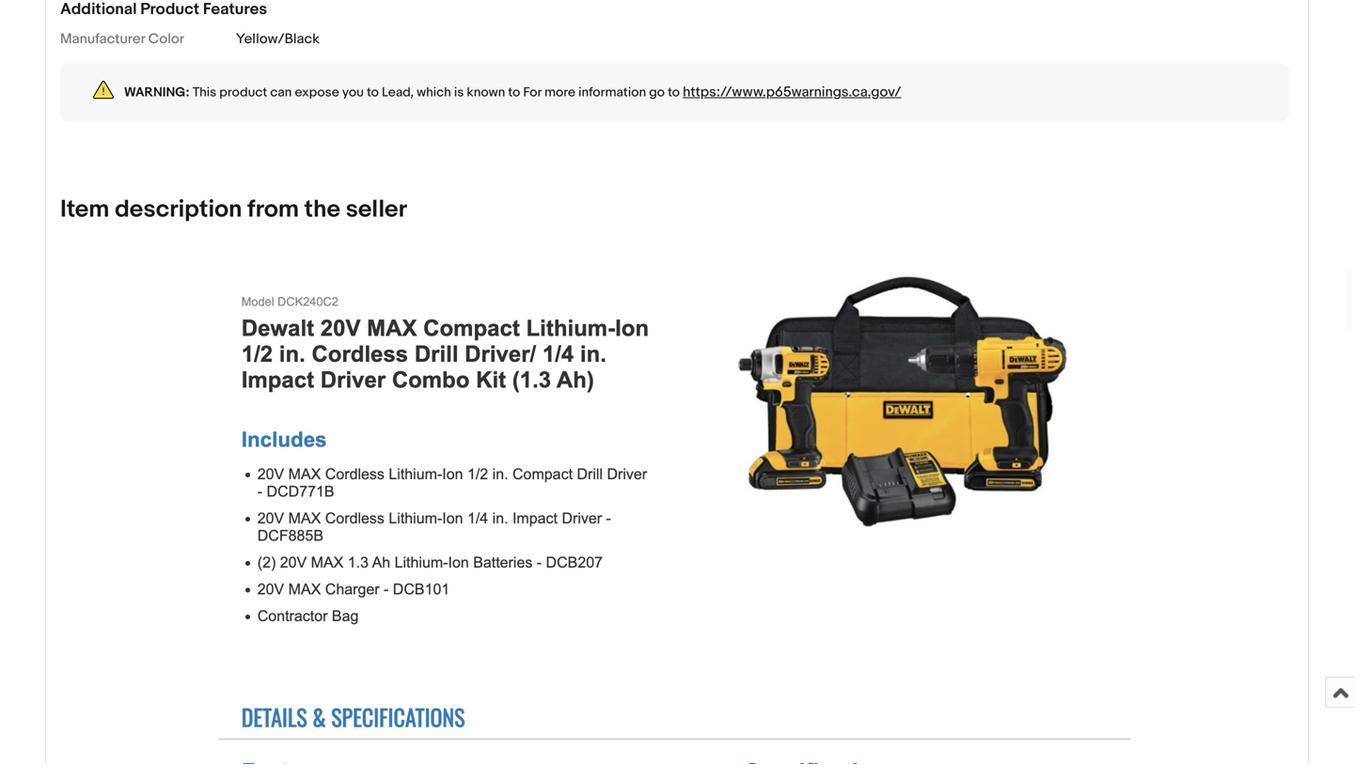 Task type: locate. For each thing, give the bounding box(es) containing it.
product
[[220, 85, 267, 101]]

seller
[[346, 195, 407, 224]]

for
[[523, 85, 542, 101]]

manufacturer
[[60, 31, 145, 47]]

lead,
[[382, 85, 414, 101]]

to left for
[[508, 85, 521, 101]]

this
[[193, 85, 217, 101]]

https://www.p65warnings.ca.gov/
[[683, 84, 902, 101]]

https://www.p65warnings.ca.gov/ link
[[683, 84, 902, 101]]

to
[[367, 85, 379, 101], [508, 85, 521, 101], [668, 85, 680, 101]]

go
[[649, 85, 665, 101]]

1 horizontal spatial to
[[508, 85, 521, 101]]

which
[[417, 85, 451, 101]]

0 horizontal spatial to
[[367, 85, 379, 101]]

to right you
[[367, 85, 379, 101]]

2 horizontal spatial to
[[668, 85, 680, 101]]

to right go
[[668, 85, 680, 101]]

color
[[148, 31, 184, 47]]

1 to from the left
[[367, 85, 379, 101]]

information
[[579, 85, 646, 101]]

from
[[248, 195, 299, 224]]



Task type: vqa. For each thing, say whether or not it's contained in the screenshot.
the available to the bottom
no



Task type: describe. For each thing, give the bounding box(es) containing it.
can
[[270, 85, 292, 101]]

warning: this product can expose you to lead, which is known to for more information go to https://www.p65warnings.ca.gov/
[[124, 84, 902, 101]]

expose
[[295, 85, 339, 101]]

warning:
[[124, 85, 190, 101]]

yellow/black
[[236, 31, 320, 47]]

is
[[454, 85, 464, 101]]

california prop 65 warning image
[[90, 79, 117, 101]]

the
[[304, 195, 341, 224]]

known
[[467, 85, 505, 101]]

item
[[60, 195, 110, 224]]

description
[[115, 195, 242, 224]]

2 to from the left
[[508, 85, 521, 101]]

you
[[342, 85, 364, 101]]

manufacturer color
[[60, 31, 184, 47]]

3 to from the left
[[668, 85, 680, 101]]

item description from the seller
[[60, 195, 407, 224]]

more
[[545, 85, 576, 101]]



